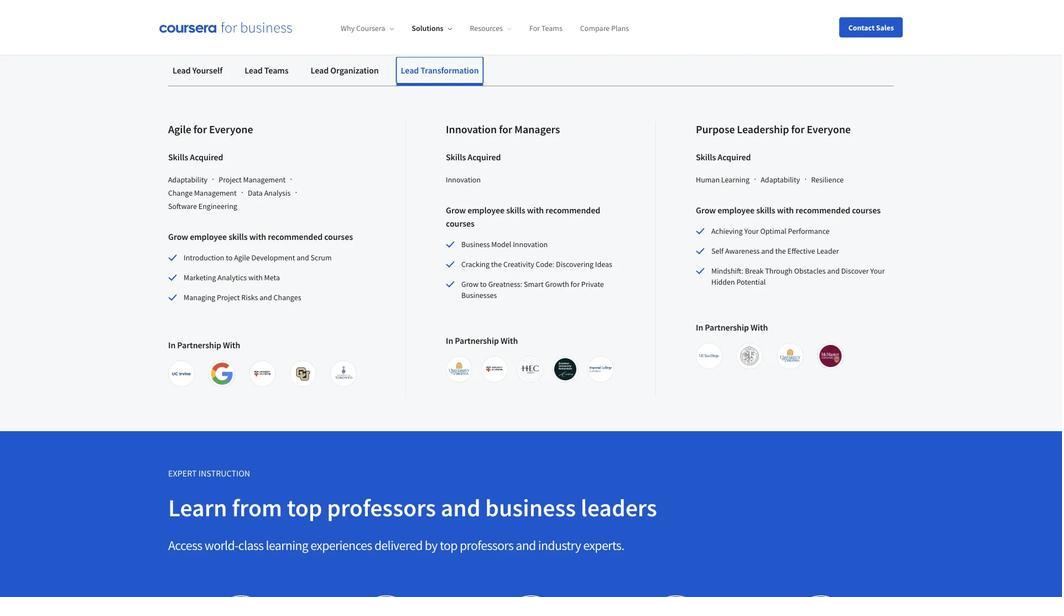 Task type: vqa. For each thing, say whether or not it's contained in the screenshot.
coursera IMAGE
no



Task type: describe. For each thing, give the bounding box(es) containing it.
lead organization button
[[306, 57, 383, 84]]

2 adaptability from the left
[[761, 175, 800, 185]]

data analysis software engineering
[[168, 188, 291, 211]]

managers
[[514, 123, 560, 136]]

changes
[[274, 293, 301, 303]]

private
[[581, 279, 604, 289]]

analytics
[[218, 273, 247, 283]]

with for everyone
[[223, 340, 240, 351]]

break
[[745, 266, 764, 276]]

1 vertical spatial top
[[440, 537, 457, 554]]

0 vertical spatial management
[[243, 175, 286, 185]]

employee for agile
[[190, 231, 227, 242]]

courses for purpose leadership for everyone
[[852, 205, 881, 216]]

achieving your optimal performance
[[711, 226, 830, 236]]

risks
[[241, 293, 258, 303]]

leader
[[817, 246, 839, 256]]

data
[[248, 188, 263, 198]]

learn from top professors and business leaders
[[168, 492, 657, 523]]

acquired for innovation
[[468, 152, 501, 163]]

to for grow
[[480, 279, 487, 289]]

university of colorado boulder image
[[292, 363, 314, 385]]

grow employee skills with recommended courses for for
[[696, 205, 881, 216]]

1 horizontal spatial the
[[775, 246, 786, 256]]

project inside project management change management
[[219, 175, 242, 185]]

yourself
[[192, 65, 222, 76]]

leadership
[[737, 123, 789, 136]]

teams for lead teams
[[264, 65, 288, 76]]

from
[[232, 492, 282, 523]]

business
[[485, 492, 576, 523]]

expert
[[168, 468, 197, 479]]

why coursera
[[341, 23, 385, 33]]

for inside grow to greatness: smart growth for private businesses
[[571, 279, 580, 289]]

1 horizontal spatial professors
[[460, 537, 513, 554]]

grow for purpose leadership for everyone
[[696, 205, 716, 216]]

lead transformation button
[[396, 57, 483, 84]]

lead for lead yourself
[[173, 65, 191, 76]]

lead transformation tab panel
[[168, 86, 894, 396]]

coursera
[[356, 23, 385, 33]]

by
[[425, 537, 437, 554]]

human learning
[[696, 175, 749, 185]]

lead for lead transformation
[[401, 65, 419, 76]]

recommended for everyone
[[268, 231, 323, 242]]

0 vertical spatial agile
[[168, 123, 191, 136]]

awareness
[[725, 246, 760, 256]]

self awareness and the effective leader
[[711, 246, 839, 256]]

to for introduction
[[226, 253, 233, 263]]

contact sales button
[[840, 17, 903, 37]]

uc san diego image
[[698, 345, 720, 367]]

delivered
[[374, 537, 422, 554]]

imperial college london image
[[590, 358, 612, 381]]

analysis
[[264, 188, 291, 198]]

1 vertical spatial project
[[217, 293, 240, 303]]

skills for innovation for managers
[[446, 152, 466, 163]]

grow for innovation for managers
[[446, 205, 466, 216]]

obstacles
[[794, 266, 826, 276]]

purpose leadership for everyone
[[696, 123, 851, 136]]

resilience
[[811, 175, 844, 185]]

resources
[[470, 23, 503, 33]]

innovation for innovation for managers
[[446, 123, 497, 136]]

google leader logo image
[[211, 363, 233, 385]]

in for purpose leadership for everyone
[[696, 322, 703, 333]]

experiences
[[310, 537, 372, 554]]

introduction
[[184, 253, 224, 263]]

performance
[[788, 226, 830, 236]]

engineering
[[198, 201, 237, 211]]

effective
[[787, 246, 815, 256]]

in for innovation for managers
[[446, 335, 453, 346]]

employee for purpose
[[718, 205, 755, 216]]

business
[[461, 240, 490, 249]]

recommended for managers
[[546, 205, 600, 216]]

0 horizontal spatial professors
[[327, 492, 436, 523]]

transformation
[[421, 65, 479, 76]]

resources link
[[470, 23, 512, 33]]

2 vertical spatial innovation
[[513, 240, 548, 249]]

courses for innovation for managers
[[446, 218, 474, 229]]

1 horizontal spatial image 198 image
[[779, 345, 801, 367]]

grow inside grow to greatness: smart growth for private businesses
[[461, 279, 478, 289]]

learning
[[721, 175, 749, 185]]

creativity
[[503, 259, 534, 269]]

industry
[[538, 537, 581, 554]]

development
[[251, 253, 295, 263]]

for teams link
[[529, 23, 562, 33]]

lead yourself button
[[168, 57, 227, 84]]

with left meta
[[248, 273, 263, 283]]

ideas
[[595, 259, 612, 269]]

and inside mindshift: break through obstacles and discover your hidden potential
[[827, 266, 840, 276]]

grow for agile for everyone
[[168, 231, 188, 242]]

scrum
[[311, 253, 332, 263]]

partnership for agile
[[177, 340, 221, 351]]

potential
[[737, 277, 766, 287]]

mindshift:
[[711, 266, 743, 276]]

in for agile for everyone
[[168, 340, 175, 351]]

agile for everyone
[[168, 123, 253, 136]]

human
[[696, 175, 720, 185]]

with for managers
[[527, 205, 544, 216]]

lead organization
[[311, 65, 379, 76]]

why coursera link
[[341, 23, 394, 33]]

1 vertical spatial the
[[491, 259, 502, 269]]

university of geneva image
[[739, 345, 761, 367]]

instruction
[[198, 468, 250, 479]]

managing
[[184, 293, 215, 303]]

acquired for agile
[[190, 152, 223, 163]]

marketing analytics with meta
[[184, 273, 280, 283]]

university of california irvine course logo image
[[170, 363, 192, 385]]

meta
[[264, 273, 280, 283]]

university of toronto image
[[332, 363, 354, 385]]

lead for lead organization
[[311, 65, 329, 76]]

skills for purpose leadership for everyone
[[696, 152, 716, 163]]

software
[[168, 201, 197, 211]]

learning
[[266, 537, 308, 554]]

managing project risks and changes
[[184, 293, 301, 303]]

skills for everyone
[[229, 231, 248, 242]]

for
[[529, 23, 540, 33]]

mindshift: break through obstacles and discover your hidden potential
[[711, 266, 885, 287]]

grow to greatness: smart growth for private businesses
[[461, 279, 604, 300]]

self
[[711, 246, 724, 256]]

compare plans
[[580, 23, 629, 33]]

innovation for managers
[[446, 123, 560, 136]]

in partnership with for purpose
[[696, 322, 768, 333]]

0 horizontal spatial management
[[194, 188, 237, 198]]

contact sales
[[848, 22, 894, 32]]

partnership for purpose
[[705, 322, 749, 333]]

project management change management
[[168, 175, 286, 198]]

through
[[765, 266, 793, 276]]

skills for for
[[756, 205, 775, 216]]



Task type: locate. For each thing, give the bounding box(es) containing it.
with up optimal
[[777, 205, 794, 216]]

1 vertical spatial professors
[[460, 537, 513, 554]]

teams for for teams
[[541, 23, 562, 33]]

your left optimal
[[744, 226, 759, 236]]

business model innovation
[[461, 240, 548, 249]]

2 horizontal spatial partnership
[[705, 322, 749, 333]]

lead left "yourself"
[[173, 65, 191, 76]]

everyone
[[209, 123, 253, 136], [807, 123, 851, 136]]

courses
[[852, 205, 881, 216], [446, 218, 474, 229], [324, 231, 353, 242]]

the up through
[[775, 246, 786, 256]]

purpose
[[696, 123, 735, 136]]

grow up business
[[446, 205, 466, 216]]

1 vertical spatial management
[[194, 188, 237, 198]]

1 horizontal spatial in partnership with
[[446, 335, 518, 346]]

2 horizontal spatial courses
[[852, 205, 881, 216]]

employee up achieving
[[718, 205, 755, 216]]

cracking
[[461, 259, 490, 269]]

image 220 image
[[483, 358, 506, 381], [251, 363, 273, 385]]

0 horizontal spatial teams
[[264, 65, 288, 76]]

0 horizontal spatial skills
[[168, 152, 188, 163]]

grow employee skills with recommended courses for everyone
[[168, 231, 353, 242]]

lead yourself
[[173, 65, 222, 76]]

partnership down businesses
[[455, 335, 499, 346]]

hec paris logo image
[[519, 358, 541, 381]]

to
[[226, 253, 233, 263], [480, 279, 487, 289]]

contact
[[848, 22, 875, 32]]

0 horizontal spatial everyone
[[209, 123, 253, 136]]

1 lead from the left
[[173, 65, 191, 76]]

1 horizontal spatial image 220 image
[[483, 358, 506, 381]]

2 skills acquired from the left
[[446, 152, 501, 163]]

1 horizontal spatial adaptability
[[761, 175, 800, 185]]

in partnership with
[[696, 322, 768, 333], [446, 335, 518, 346], [168, 340, 240, 351]]

0 vertical spatial professors
[[327, 492, 436, 523]]

solutions
[[412, 23, 443, 33]]

code:
[[536, 259, 554, 269]]

0 horizontal spatial courses
[[324, 231, 353, 242]]

lead teams button
[[240, 57, 293, 84]]

0 vertical spatial top
[[287, 492, 322, 523]]

skills up change at the left top of the page
[[168, 152, 188, 163]]

skills acquired for innovation
[[446, 152, 501, 163]]

employee for innovation
[[468, 205, 505, 216]]

grow employee skills with recommended courses up 'business model innovation'
[[446, 205, 600, 229]]

partnership
[[705, 322, 749, 333], [455, 335, 499, 346], [177, 340, 221, 351]]

lead transformation
[[401, 65, 479, 76]]

2 horizontal spatial recommended
[[796, 205, 850, 216]]

adaptability up change at the left top of the page
[[168, 175, 207, 185]]

the
[[775, 246, 786, 256], [491, 259, 502, 269]]

1 vertical spatial your
[[870, 266, 885, 276]]

project
[[219, 175, 242, 185], [217, 293, 240, 303]]

in partnership with down businesses
[[446, 335, 518, 346]]

acquired for purpose
[[718, 152, 751, 163]]

your
[[744, 226, 759, 236], [870, 266, 885, 276]]

partnership for innovation
[[455, 335, 499, 346]]

0 horizontal spatial to
[[226, 253, 233, 263]]

1 horizontal spatial teams
[[541, 23, 562, 33]]

skills acquired down innovation for managers
[[446, 152, 501, 163]]

4 lead from the left
[[401, 65, 419, 76]]

erasmus university rotterdam image
[[554, 358, 576, 381]]

1 vertical spatial to
[[480, 279, 487, 289]]

optimal
[[760, 226, 786, 236]]

skills acquired
[[168, 152, 223, 163], [446, 152, 501, 163], [696, 152, 751, 163]]

1 horizontal spatial courses
[[446, 218, 474, 229]]

0 horizontal spatial agile
[[168, 123, 191, 136]]

grow employee skills with recommended courses for managers
[[446, 205, 600, 229]]

image 220 image left university of colorado boulder image
[[251, 363, 273, 385]]

skills acquired up 'human learning'
[[696, 152, 751, 163]]

partnership up university of california irvine course logo
[[177, 340, 221, 351]]

0 horizontal spatial skills acquired
[[168, 152, 223, 163]]

in partnership with up the google leader logo
[[168, 340, 240, 351]]

2 acquired from the left
[[468, 152, 501, 163]]

0 horizontal spatial skills
[[229, 231, 248, 242]]

compare
[[580, 23, 610, 33]]

0 horizontal spatial recommended
[[268, 231, 323, 242]]

access
[[168, 537, 202, 554]]

management
[[243, 175, 286, 185], [194, 188, 237, 198]]

image 220 image left hec paris logo
[[483, 358, 506, 381]]

project up the "data analysis software engineering"
[[219, 175, 242, 185]]

lead for lead teams
[[245, 65, 263, 76]]

1 vertical spatial courses
[[446, 218, 474, 229]]

in
[[696, 322, 703, 333], [446, 335, 453, 346], [168, 340, 175, 351]]

employee
[[468, 205, 505, 216], [718, 205, 755, 216], [190, 231, 227, 242]]

0 horizontal spatial employee
[[190, 231, 227, 242]]

2 horizontal spatial in partnership with
[[696, 322, 768, 333]]

teams
[[541, 23, 562, 33], [264, 65, 288, 76]]

1 vertical spatial teams
[[264, 65, 288, 76]]

smart
[[524, 279, 544, 289]]

skills
[[168, 152, 188, 163], [446, 152, 466, 163], [696, 152, 716, 163]]

discovering
[[556, 259, 594, 269]]

growth
[[545, 279, 569, 289]]

with for for
[[777, 205, 794, 216]]

3 skills from the left
[[696, 152, 716, 163]]

0 horizontal spatial in
[[168, 340, 175, 351]]

2 everyone from the left
[[807, 123, 851, 136]]

plans
[[611, 23, 629, 33]]

grow employee skills with recommended courses up introduction to agile development and scrum
[[168, 231, 353, 242]]

1 horizontal spatial with
[[501, 335, 518, 346]]

skills up achieving your optimal performance
[[756, 205, 775, 216]]

learn
[[168, 492, 227, 523]]

leaders
[[581, 492, 657, 523]]

skills down innovation for managers
[[446, 152, 466, 163]]

grow up businesses
[[461, 279, 478, 289]]

1 horizontal spatial in
[[446, 335, 453, 346]]

0 vertical spatial the
[[775, 246, 786, 256]]

partnership up the uc san diego icon
[[705, 322, 749, 333]]

organization
[[330, 65, 379, 76]]

businesses
[[461, 290, 497, 300]]

0 horizontal spatial acquired
[[190, 152, 223, 163]]

1 horizontal spatial skills
[[506, 205, 525, 216]]

world-
[[205, 537, 238, 554]]

in partnership with for agile
[[168, 340, 240, 351]]

with up 'business model innovation'
[[527, 205, 544, 216]]

1 vertical spatial agile
[[234, 253, 250, 263]]

access world-class learning experiences delivered by top professors and industry experts.
[[168, 537, 624, 554]]

image 198 image
[[779, 345, 801, 367], [448, 358, 470, 381]]

compare plans link
[[580, 23, 629, 33]]

skills up introduction to agile development and scrum
[[229, 231, 248, 242]]

1 horizontal spatial top
[[440, 537, 457, 554]]

lead inside the lead organization "button"
[[311, 65, 329, 76]]

lead left transformation
[[401, 65, 419, 76]]

1 horizontal spatial your
[[870, 266, 885, 276]]

grow up achieving
[[696, 205, 716, 216]]

coursera for business image
[[159, 22, 292, 33]]

sales
[[876, 22, 894, 32]]

grow down software
[[168, 231, 188, 242]]

your right discover
[[870, 266, 885, 276]]

in partnership with up university of geneva image at the bottom
[[696, 322, 768, 333]]

in partnership with for innovation
[[446, 335, 518, 346]]

lead teams
[[245, 65, 288, 76]]

skills for agile for everyone
[[168, 152, 188, 163]]

change
[[168, 188, 193, 198]]

0 vertical spatial innovation
[[446, 123, 497, 136]]

top right by
[[440, 537, 457, 554]]

0 horizontal spatial top
[[287, 492, 322, 523]]

1 horizontal spatial acquired
[[468, 152, 501, 163]]

project down marketing analytics with meta
[[217, 293, 240, 303]]

teams inside lead teams button
[[264, 65, 288, 76]]

lead inside lead transformation button
[[401, 65, 419, 76]]

skills up human
[[696, 152, 716, 163]]

cracking the creativity code: discovering ideas
[[461, 259, 612, 269]]

management up the engineering
[[194, 188, 237, 198]]

with for managers
[[501, 335, 518, 346]]

to up marketing analytics with meta
[[226, 253, 233, 263]]

content tabs tab list
[[168, 57, 894, 86]]

0 horizontal spatial image 198 image
[[448, 358, 470, 381]]

0 horizontal spatial in partnership with
[[168, 340, 240, 351]]

2 horizontal spatial in
[[696, 322, 703, 333]]

2 horizontal spatial grow employee skills with recommended courses
[[696, 205, 881, 216]]

solutions link
[[412, 23, 452, 33]]

0 horizontal spatial the
[[491, 259, 502, 269]]

1 horizontal spatial everyone
[[807, 123, 851, 136]]

1 horizontal spatial grow employee skills with recommended courses
[[446, 205, 600, 229]]

top up learning
[[287, 492, 322, 523]]

1 skills from the left
[[168, 152, 188, 163]]

2 horizontal spatial with
[[751, 322, 768, 333]]

introduction to agile development and scrum
[[184, 253, 332, 263]]

to inside grow to greatness: smart growth for private businesses
[[480, 279, 487, 289]]

recommended inside grow employee skills with recommended courses
[[546, 205, 600, 216]]

grow employee skills with recommended courses
[[446, 205, 600, 229], [696, 205, 881, 216], [168, 231, 353, 242]]

acquired down innovation for managers
[[468, 152, 501, 163]]

1 skills acquired from the left
[[168, 152, 223, 163]]

1 adaptability from the left
[[168, 175, 207, 185]]

2 horizontal spatial employee
[[718, 205, 755, 216]]

2 lead from the left
[[245, 65, 263, 76]]

2 skills from the left
[[446, 152, 466, 163]]

0 horizontal spatial adaptability
[[168, 175, 207, 185]]

skills up 'business model innovation'
[[506, 205, 525, 216]]

adaptability right learning
[[761, 175, 800, 185]]

innovation
[[446, 123, 497, 136], [446, 175, 481, 185], [513, 240, 548, 249]]

skills acquired for purpose
[[696, 152, 751, 163]]

acquired
[[190, 152, 223, 163], [468, 152, 501, 163], [718, 152, 751, 163]]

grow inside grow employee skills with recommended courses
[[446, 205, 466, 216]]

lead right "yourself"
[[245, 65, 263, 76]]

0 vertical spatial project
[[219, 175, 242, 185]]

1 horizontal spatial employee
[[468, 205, 505, 216]]

0 vertical spatial courses
[[852, 205, 881, 216]]

skills acquired down agile for everyone
[[168, 152, 223, 163]]

lead inside lead teams button
[[245, 65, 263, 76]]

recommended for for
[[796, 205, 850, 216]]

the down model
[[491, 259, 502, 269]]

3 lead from the left
[[311, 65, 329, 76]]

class
[[238, 537, 264, 554]]

your inside mindshift: break through obstacles and discover your hidden potential
[[870, 266, 885, 276]]

recommended up development
[[268, 231, 323, 242]]

why
[[341, 23, 355, 33]]

employee up introduction
[[190, 231, 227, 242]]

0 horizontal spatial partnership
[[177, 340, 221, 351]]

1 horizontal spatial to
[[480, 279, 487, 289]]

model
[[491, 240, 511, 249]]

1 horizontal spatial skills
[[446, 152, 466, 163]]

3 skills acquired from the left
[[696, 152, 751, 163]]

0 vertical spatial to
[[226, 253, 233, 263]]

1 horizontal spatial agile
[[234, 253, 250, 263]]

with for everyone
[[249, 231, 266, 242]]

lead inside lead yourself button
[[173, 65, 191, 76]]

acquired up learning
[[718, 152, 751, 163]]

2 horizontal spatial skills
[[756, 205, 775, 216]]

3 acquired from the left
[[718, 152, 751, 163]]

management up data
[[243, 175, 286, 185]]

0 vertical spatial your
[[744, 226, 759, 236]]

2 horizontal spatial skills
[[696, 152, 716, 163]]

1 horizontal spatial management
[[243, 175, 286, 185]]

lead left organization
[[311, 65, 329, 76]]

acquired down agile for everyone
[[190, 152, 223, 163]]

expert instruction
[[168, 468, 250, 479]]

employee up business
[[468, 205, 505, 216]]

grow employee skills with recommended courses up optimal
[[696, 205, 881, 216]]

2 vertical spatial courses
[[324, 231, 353, 242]]

1 horizontal spatial partnership
[[455, 335, 499, 346]]

lead
[[173, 65, 191, 76], [245, 65, 263, 76], [311, 65, 329, 76], [401, 65, 419, 76]]

1 horizontal spatial recommended
[[546, 205, 600, 216]]

1 acquired from the left
[[190, 152, 223, 163]]

marketing
[[184, 273, 216, 283]]

skills for managers
[[506, 205, 525, 216]]

for teams
[[529, 23, 562, 33]]

0 horizontal spatial grow employee skills with recommended courses
[[168, 231, 353, 242]]

1 horizontal spatial skills acquired
[[446, 152, 501, 163]]

2 horizontal spatial skills acquired
[[696, 152, 751, 163]]

0 horizontal spatial your
[[744, 226, 759, 236]]

achieving
[[711, 226, 743, 236]]

with
[[751, 322, 768, 333], [501, 335, 518, 346], [223, 340, 240, 351]]

recommended up performance
[[796, 205, 850, 216]]

2 horizontal spatial acquired
[[718, 152, 751, 163]]

1 everyone from the left
[[209, 123, 253, 136]]

discover
[[841, 266, 869, 276]]

to up businesses
[[480, 279, 487, 289]]

0 horizontal spatial with
[[223, 340, 240, 351]]

0 vertical spatial teams
[[541, 23, 562, 33]]

courses for agile for everyone
[[324, 231, 353, 242]]

hidden
[[711, 277, 735, 287]]

innovation for innovation
[[446, 175, 481, 185]]

mcmaster university image
[[820, 345, 842, 367]]

1 vertical spatial innovation
[[446, 175, 481, 185]]

0 horizontal spatial image 220 image
[[251, 363, 273, 385]]

with for for
[[751, 322, 768, 333]]

skills acquired for agile
[[168, 152, 223, 163]]

recommended
[[546, 205, 600, 216], [796, 205, 850, 216], [268, 231, 323, 242]]

with up introduction to agile development and scrum
[[249, 231, 266, 242]]

experts.
[[583, 537, 624, 554]]

recommended up discovering
[[546, 205, 600, 216]]



